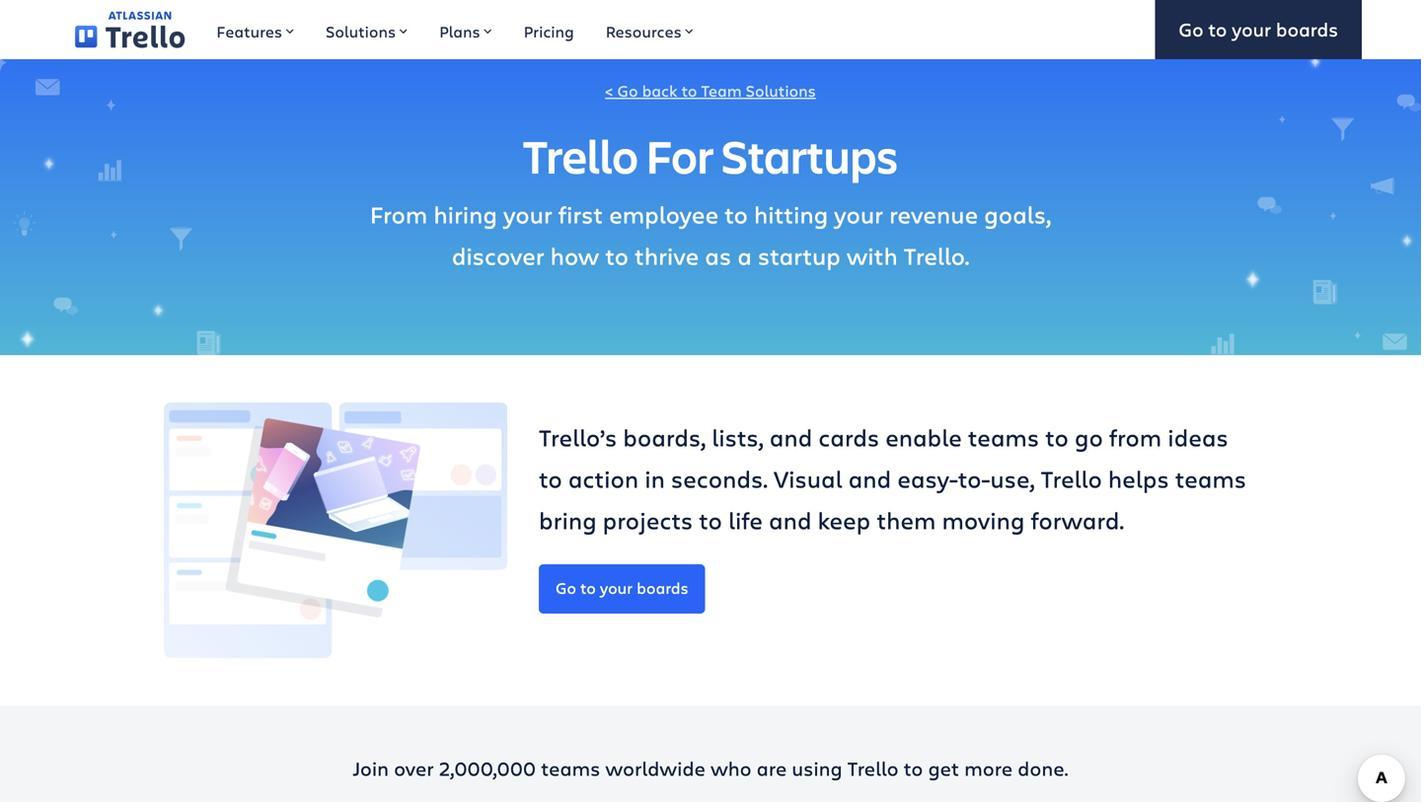 Task type: vqa. For each thing, say whether or not it's contained in the screenshot.
Sun
no



Task type: describe. For each thing, give the bounding box(es) containing it.
ideas
[[1168, 421, 1229, 453]]

trello inside trello's boards, lists, and cards enable teams to go from ideas to action in seconds. visual and easy-to-use, trello helps teams bring projects to life and keep them moving forward.
[[1041, 463, 1103, 494]]

1 horizontal spatial boards
[[1276, 16, 1339, 42]]

bring
[[539, 504, 597, 536]]

visual
[[774, 463, 843, 494]]

revenue
[[889, 198, 978, 230]]

as
[[705, 240, 732, 271]]

team
[[701, 80, 742, 101]]

startups
[[722, 124, 898, 187]]

goals,
[[984, 198, 1051, 230]]

from
[[1110, 421, 1162, 453]]

go
[[1075, 421, 1104, 453]]

1 vertical spatial go
[[618, 80, 638, 101]]

0 vertical spatial teams
[[968, 421, 1040, 453]]

with
[[847, 240, 898, 271]]

0 vertical spatial trello
[[523, 124, 638, 187]]

plans
[[439, 21, 480, 42]]

hiring
[[434, 198, 498, 230]]

2 vertical spatial teams
[[541, 755, 601, 782]]

plans button
[[424, 0, 508, 59]]

seconds.
[[671, 463, 768, 494]]

over
[[394, 755, 434, 782]]

boards,
[[623, 421, 706, 453]]

forward.
[[1031, 504, 1125, 536]]

2 vertical spatial go
[[556, 577, 577, 599]]

1 horizontal spatial go to your boards
[[1179, 16, 1339, 42]]

1 vertical spatial and
[[849, 463, 892, 494]]

action
[[568, 463, 639, 494]]

discover
[[452, 240, 545, 271]]

solutions button
[[310, 0, 424, 59]]

trello's boards, lists, and cards enable teams to go from ideas to action in seconds. visual and easy-to-use, trello helps teams bring projects to life and keep them moving forward.
[[539, 421, 1247, 536]]

them
[[877, 504, 936, 536]]

to-
[[958, 463, 991, 494]]

resources button
[[590, 0, 710, 59]]

helps
[[1109, 463, 1170, 494]]

moving
[[942, 504, 1025, 536]]

< go back to team solutions link
[[605, 80, 816, 101]]

enable
[[886, 421, 962, 453]]

from hiring your first employee to hitting your revenue goals, discover how to thrive as a startup with trello.
[[370, 198, 1051, 271]]



Task type: locate. For each thing, give the bounding box(es) containing it.
trello's
[[539, 421, 617, 453]]

2 horizontal spatial go
[[1179, 16, 1204, 42]]

<
[[605, 80, 614, 101]]

< go back to team solutions
[[605, 80, 816, 101]]

back
[[642, 80, 678, 101]]

2,000,000
[[439, 755, 536, 782]]

more
[[965, 755, 1013, 782]]

trello up first
[[523, 124, 638, 187]]

1 horizontal spatial teams
[[968, 421, 1040, 453]]

done.
[[1018, 755, 1069, 782]]

in
[[645, 463, 665, 494]]

go to your boards link
[[1155, 0, 1362, 59], [539, 564, 706, 614]]

go to your boards
[[1179, 16, 1339, 42], [556, 577, 689, 599]]

0 vertical spatial and
[[770, 421, 813, 453]]

and right life
[[769, 504, 812, 536]]

first
[[559, 198, 603, 230]]

trello right using on the bottom of the page
[[848, 755, 899, 782]]

easy-
[[898, 463, 958, 494]]

life
[[729, 504, 763, 536]]

pricing
[[524, 21, 574, 42]]

1 vertical spatial boards
[[637, 577, 689, 599]]

thrive
[[635, 240, 699, 271]]

trello.
[[904, 240, 970, 271]]

1 horizontal spatial trello
[[848, 755, 899, 782]]

lists,
[[712, 421, 764, 453]]

2 vertical spatial trello
[[848, 755, 899, 782]]

atlassian trello image
[[75, 11, 185, 48]]

2 vertical spatial and
[[769, 504, 812, 536]]

0 vertical spatial go
[[1179, 16, 1204, 42]]

features button
[[201, 0, 310, 59]]

0 horizontal spatial solutions
[[326, 21, 396, 42]]

features
[[217, 21, 282, 42]]

1 vertical spatial teams
[[1176, 463, 1247, 494]]

employee
[[609, 198, 719, 230]]

0 vertical spatial boards
[[1276, 16, 1339, 42]]

0 vertical spatial go to your boards
[[1179, 16, 1339, 42]]

1 horizontal spatial go
[[618, 80, 638, 101]]

0 vertical spatial go to your boards link
[[1155, 0, 1362, 59]]

teams right 2,000,000
[[541, 755, 601, 782]]

using
[[792, 755, 843, 782]]

1 vertical spatial solutions
[[746, 80, 816, 101]]

and down cards
[[849, 463, 892, 494]]

and
[[770, 421, 813, 453], [849, 463, 892, 494], [769, 504, 812, 536]]

0 horizontal spatial go to your boards link
[[539, 564, 706, 614]]

2 horizontal spatial trello
[[1041, 463, 1103, 494]]

0 horizontal spatial go
[[556, 577, 577, 599]]

teams
[[968, 421, 1040, 453], [1176, 463, 1247, 494], [541, 755, 601, 782]]

cards
[[819, 421, 880, 453]]

0 horizontal spatial teams
[[541, 755, 601, 782]]

solutions inside 'dropdown button'
[[326, 21, 396, 42]]

join over 2,000,000 teams worldwide who are using trello to get more done.
[[353, 755, 1069, 782]]

are
[[757, 755, 787, 782]]

join
[[353, 755, 389, 782]]

1 vertical spatial trello
[[1041, 463, 1103, 494]]

0 horizontal spatial boards
[[637, 577, 689, 599]]

teams down 'ideas'
[[1176, 463, 1247, 494]]

2 horizontal spatial teams
[[1176, 463, 1247, 494]]

boards
[[1276, 16, 1339, 42], [637, 577, 689, 599]]

0 horizontal spatial go to your boards
[[556, 577, 689, 599]]

trello
[[523, 124, 638, 187], [1041, 463, 1103, 494], [848, 755, 899, 782]]

for
[[646, 124, 714, 187]]

resources
[[606, 21, 682, 42]]

how
[[551, 240, 599, 271]]

pricing link
[[508, 0, 590, 59]]

1 vertical spatial go to your boards
[[556, 577, 689, 599]]

startup
[[758, 240, 841, 271]]

who
[[711, 755, 752, 782]]

to
[[1209, 16, 1228, 42], [682, 80, 697, 101], [725, 198, 748, 230], [605, 240, 629, 271], [1046, 421, 1069, 453], [539, 463, 562, 494], [699, 504, 723, 536], [581, 577, 596, 599], [904, 755, 923, 782]]

1 vertical spatial go to your boards link
[[539, 564, 706, 614]]

go
[[1179, 16, 1204, 42], [618, 80, 638, 101], [556, 577, 577, 599]]

0 vertical spatial solutions
[[326, 21, 396, 42]]

use,
[[991, 463, 1035, 494]]

hitting
[[754, 198, 828, 230]]

0 horizontal spatial trello
[[523, 124, 638, 187]]

1 horizontal spatial go to your boards link
[[1155, 0, 1362, 59]]

worldwide
[[606, 755, 706, 782]]

keep
[[818, 504, 871, 536]]

from
[[370, 198, 428, 230]]

projects
[[603, 504, 693, 536]]

teams up use,
[[968, 421, 1040, 453]]

get
[[928, 755, 960, 782]]

trello for startups
[[523, 124, 898, 187]]

trello up the forward.
[[1041, 463, 1103, 494]]

1 horizontal spatial solutions
[[746, 80, 816, 101]]

and up visual
[[770, 421, 813, 453]]

your
[[1232, 16, 1272, 42], [503, 198, 553, 230], [834, 198, 884, 230], [600, 577, 633, 599]]

solutions
[[326, 21, 396, 42], [746, 80, 816, 101]]

a
[[738, 240, 752, 271]]



